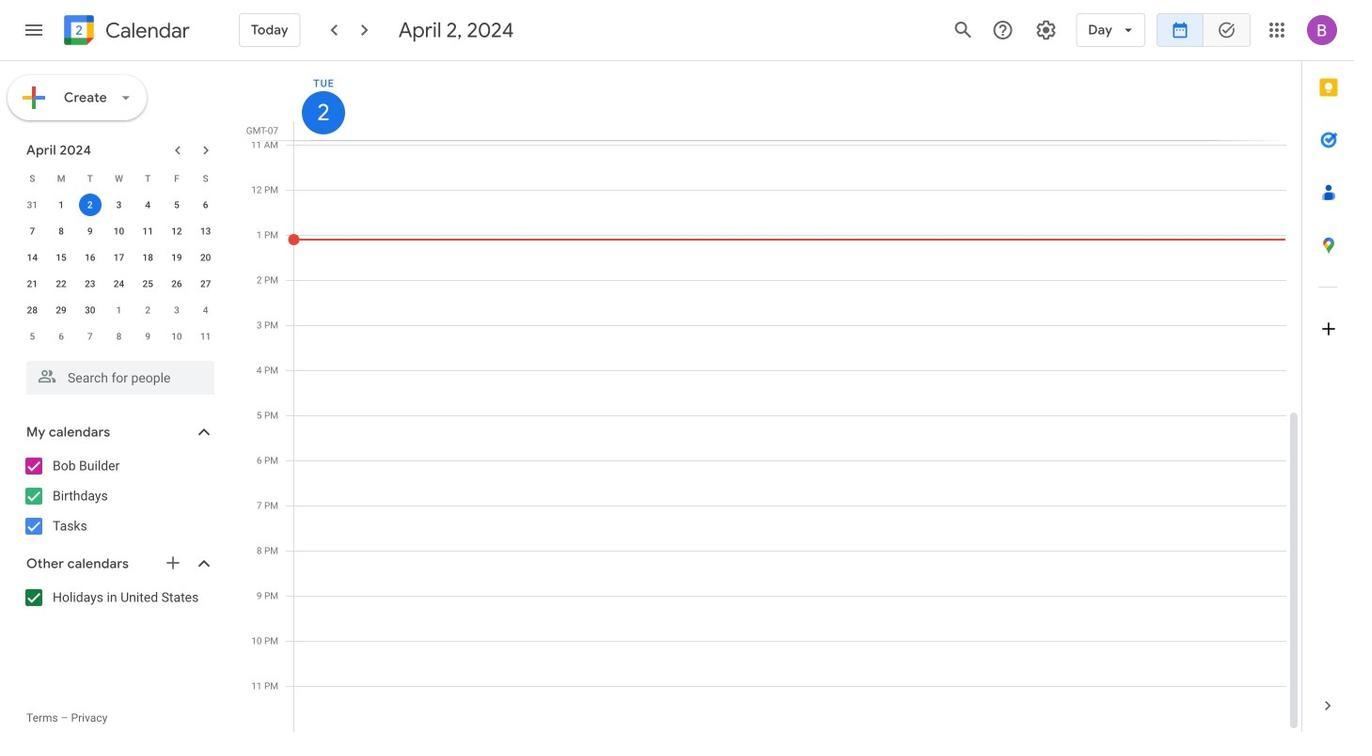 Task type: vqa. For each thing, say whether or not it's contained in the screenshot.
2nd THE WEDNESDAY, JUNE 5, TODAY element from the bottom
no



Task type: describe. For each thing, give the bounding box(es) containing it.
5 row from the top
[[18, 271, 220, 297]]

28 element
[[21, 299, 44, 322]]

may 11 element
[[194, 325, 217, 348]]

1 element
[[50, 194, 72, 216]]

may 10 element
[[165, 325, 188, 348]]

7 element
[[21, 220, 44, 243]]

may 2 element
[[137, 299, 159, 322]]

main drawer image
[[23, 19, 45, 41]]

may 5 element
[[21, 325, 44, 348]]

may 3 element
[[165, 299, 188, 322]]

23 element
[[79, 273, 101, 295]]

calendar element
[[60, 11, 190, 53]]

Search for people text field
[[38, 361, 203, 395]]

cell inside the april 2024 grid
[[76, 192, 104, 218]]

may 7 element
[[79, 325, 101, 348]]

4 element
[[137, 194, 159, 216]]

12 element
[[165, 220, 188, 243]]

30 element
[[79, 299, 101, 322]]

6 row from the top
[[18, 297, 220, 323]]

7 row from the top
[[18, 323, 220, 350]]

11 element
[[137, 220, 159, 243]]

add other calendars image
[[164, 554, 182, 573]]

8 element
[[50, 220, 72, 243]]

18 element
[[137, 246, 159, 269]]

25 element
[[137, 273, 159, 295]]

march 31 element
[[21, 194, 44, 216]]

24 element
[[108, 273, 130, 295]]

april 2024 grid
[[18, 165, 220, 350]]

3 element
[[108, 194, 130, 216]]

13 element
[[194, 220, 217, 243]]

26 element
[[165, 273, 188, 295]]

10 element
[[108, 220, 130, 243]]

14 element
[[21, 246, 44, 269]]

27 element
[[194, 273, 217, 295]]

may 8 element
[[108, 325, 130, 348]]

may 6 element
[[50, 325, 72, 348]]



Task type: locate. For each thing, give the bounding box(es) containing it.
22 element
[[50, 273, 72, 295]]

may 4 element
[[194, 299, 217, 322]]

29 element
[[50, 299, 72, 322]]

may 9 element
[[137, 325, 159, 348]]

17 element
[[108, 246, 130, 269]]

row down 17 element
[[18, 271, 220, 297]]

cell
[[76, 192, 104, 218]]

4 row from the top
[[18, 244, 220, 271]]

row
[[18, 165, 220, 192], [18, 192, 220, 218], [18, 218, 220, 244], [18, 244, 220, 271], [18, 271, 220, 297], [18, 297, 220, 323], [18, 323, 220, 350]]

row down may 1 element
[[18, 323, 220, 350]]

may 1 element
[[108, 299, 130, 322]]

row up 24 element
[[18, 244, 220, 271]]

5 element
[[165, 194, 188, 216]]

row up 17 element
[[18, 218, 220, 244]]

21 element
[[21, 273, 44, 295]]

row down 24 element
[[18, 297, 220, 323]]

1 row from the top
[[18, 165, 220, 192]]

grid
[[241, 61, 1301, 732]]

row group
[[18, 192, 220, 350]]

9 element
[[79, 220, 101, 243]]

settings menu image
[[1035, 19, 1057, 41]]

row up 10 "element"
[[18, 192, 220, 218]]

20 element
[[194, 246, 217, 269]]

2, today element
[[79, 194, 101, 216]]

2 row from the top
[[18, 192, 220, 218]]

None search field
[[0, 354, 233, 395]]

my calendars list
[[4, 451, 233, 542]]

heading inside calendar element
[[102, 19, 190, 42]]

15 element
[[50, 246, 72, 269]]

6 element
[[194, 194, 217, 216]]

tab list
[[1302, 61, 1354, 680]]

3 row from the top
[[18, 218, 220, 244]]

16 element
[[79, 246, 101, 269]]

19 element
[[165, 246, 188, 269]]

row up 3 'element'
[[18, 165, 220, 192]]

tuesday, april 2, today element
[[302, 91, 345, 134]]

heading
[[102, 19, 190, 42]]

column header
[[293, 61, 1286, 140]]



